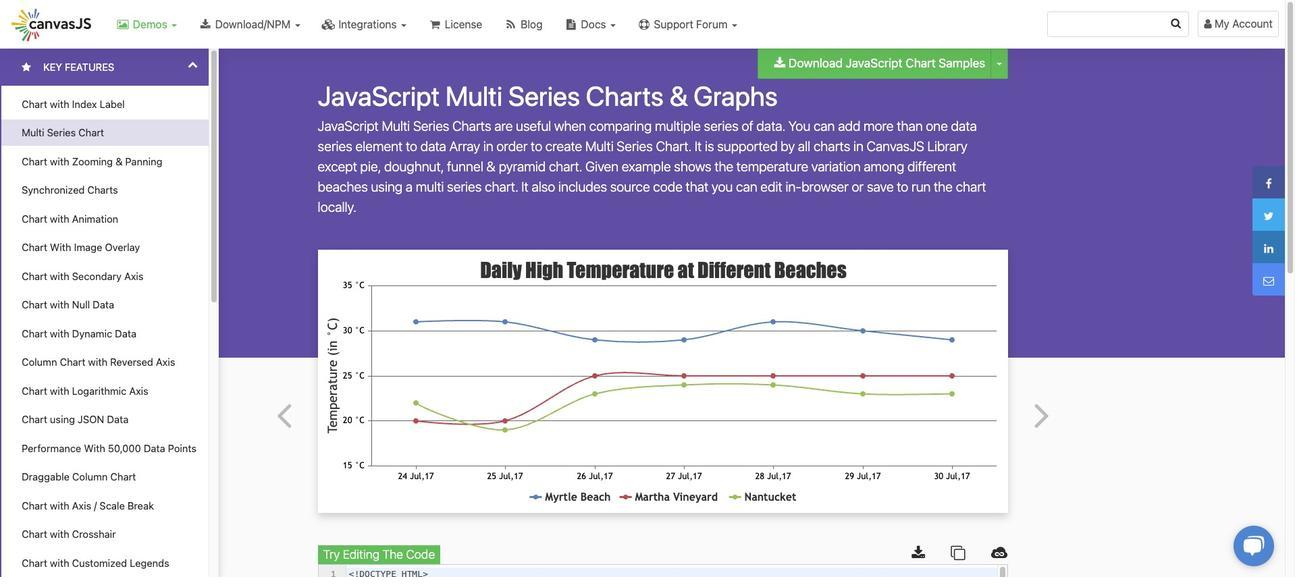 Task type: describe. For each thing, give the bounding box(es) containing it.
example
[[622, 159, 671, 174]]

series inside "link"
[[47, 126, 76, 139]]

canvasjs
[[867, 139, 925, 154]]

0 horizontal spatial to
[[406, 139, 418, 154]]

key features
[[43, 61, 114, 73]]

2 horizontal spatial &
[[670, 80, 688, 111]]

points
[[168, 442, 197, 454]]

chart with customized legends link
[[0, 550, 209, 576]]

with for performance
[[84, 442, 105, 454]]

chart with dynamic data
[[22, 327, 137, 340]]

chart with null data link
[[0, 292, 209, 318]]

chart for chart with animation
[[22, 212, 47, 225]]

edit
[[761, 179, 783, 195]]

chart for chart with logarithmic axis
[[22, 385, 47, 397]]

chart with animation link
[[0, 206, 209, 232]]

series up the useful
[[509, 80, 580, 111]]

1 vertical spatial the
[[934, 179, 953, 195]]

charts
[[814, 139, 851, 154]]

share it on email image
[[1261, 276, 1278, 286]]

array
[[450, 139, 480, 154]]

integrations
[[336, 18, 400, 30]]

chart for chart with customized legends
[[22, 557, 47, 569]]

synchronized charts link
[[0, 177, 209, 203]]

add
[[839, 118, 861, 134]]

copy to clipboard image
[[952, 549, 966, 560]]

docs image
[[565, 19, 578, 30]]

image
[[74, 241, 102, 253]]

download/npm link
[[188, 0, 311, 49]]

synchronized charts
[[22, 184, 118, 196]]

draggable column chart
[[22, 471, 136, 483]]

funnel
[[447, 159, 484, 174]]

canvasjs image
[[11, 8, 92, 42]]

temperature
[[737, 159, 809, 174]]

javascript for javascript multi series charts & graphs
[[318, 80, 440, 111]]

axis left /
[[72, 500, 91, 512]]

chart using json data link
[[0, 407, 209, 433]]

my account link
[[1196, 0, 1285, 48]]

order
[[497, 139, 528, 154]]

chart for chart with secondary axis
[[22, 270, 47, 282]]

chart with dynamic data link
[[0, 321, 209, 347]]

download javascript chart samples
[[786, 56, 986, 70]]

chart with index label link
[[0, 91, 209, 117]]

one
[[926, 118, 949, 134]]

data for null
[[93, 299, 114, 311]]

download image
[[199, 19, 212, 30]]

performance
[[22, 442, 81, 454]]

using inside javascript multi series charts are useful when comparing multiple series of data. you can add more than one data series element to data array in order to create multi series chart. it is supported by all charts in canvasjs library except pie, doughnut, funnel & pyramid chart. given example shows the temperature variation among different beaches using a multi series chart. it also includes source code that you can edit in-browser or save to run the chart locally.
[[371, 179, 403, 195]]

open in jsfiddle image
[[992, 549, 1008, 560]]

source
[[611, 179, 650, 195]]

column inside draggable column chart link
[[72, 471, 108, 483]]

data for dynamic
[[115, 327, 137, 340]]

pyramid
[[499, 159, 546, 174]]

1 horizontal spatial to
[[531, 139, 543, 154]]

axis right reversed
[[156, 356, 175, 368]]

user image
[[1205, 18, 1213, 29]]

integrations image
[[322, 19, 336, 30]]

chart with secondary axis
[[22, 270, 144, 282]]

integrations link
[[311, 0, 417, 49]]

column inside column chart with reversed axis link
[[22, 356, 57, 368]]

key features link
[[0, 49, 209, 85]]

legends
[[130, 557, 169, 569]]

search image
[[1172, 18, 1182, 28]]

0 horizontal spatial using
[[50, 413, 75, 426]]

chart for chart with zooming & panning
[[22, 155, 47, 167]]

2 horizontal spatial series
[[704, 118, 739, 134]]

multi for javascript multi series charts & graphs
[[446, 80, 503, 111]]

0 vertical spatial it
[[695, 139, 702, 154]]

browser
[[802, 179, 849, 195]]

chart with crosshair
[[22, 528, 116, 541]]

element
[[356, 139, 403, 154]]

2 in from the left
[[854, 139, 864, 154]]

features
[[65, 61, 114, 73]]

with for animation
[[50, 212, 69, 225]]

star image
[[22, 62, 31, 72]]

create multi
[[546, 139, 614, 154]]

download
[[789, 56, 843, 70]]

multi
[[416, 179, 444, 195]]

0 horizontal spatial series
[[318, 139, 353, 154]]

break
[[128, 500, 154, 512]]

you
[[712, 179, 733, 195]]

or
[[852, 179, 864, 195]]

1 vertical spatial chart.
[[485, 179, 519, 195]]

dropdown button for download sample menu image
[[997, 63, 1003, 66]]

run
[[912, 179, 931, 195]]

download javascript chart samples link
[[758, 49, 992, 79]]

chart for chart with crosshair
[[22, 528, 47, 541]]

series up doughnut,
[[413, 118, 450, 134]]

tweet it on twitter image
[[1261, 211, 1278, 221]]

label
[[100, 98, 125, 110]]

& inside chart with zooming & panning "link"
[[116, 155, 123, 167]]

you
[[789, 118, 811, 134]]

support
[[654, 18, 694, 30]]

support forum link
[[627, 0, 748, 49]]

with for zooming
[[50, 155, 69, 167]]

my account
[[1213, 18, 1274, 30]]

download image
[[775, 57, 786, 70]]

docs link
[[554, 0, 627, 49]]

docs
[[578, 18, 609, 30]]

0 horizontal spatial can
[[736, 179, 758, 195]]

license
[[442, 18, 483, 30]]

samples
[[939, 56, 986, 70]]

with for logarithmic
[[50, 385, 69, 397]]

chart with crosshair link
[[0, 522, 209, 548]]

with for index
[[50, 98, 69, 110]]

support forum image
[[638, 19, 651, 30]]

given
[[586, 159, 619, 174]]

chart with image overlay
[[22, 241, 140, 253]]

a
[[406, 179, 413, 195]]

draggable column chart link
[[0, 464, 209, 490]]

0 vertical spatial chart.
[[549, 159, 583, 174]]

code
[[406, 548, 435, 562]]

supported
[[718, 139, 778, 154]]

download to run locally image
[[912, 549, 926, 560]]

secondary
[[72, 270, 122, 282]]

performance with 50,000 data points
[[22, 442, 197, 454]]



Task type: vqa. For each thing, say whether or not it's contained in the screenshot.
14 Hr
no



Task type: locate. For each thing, give the bounding box(es) containing it.
chart with index label
[[22, 98, 125, 110]]

chart. down "pyramid"
[[485, 179, 519, 195]]

with down json
[[84, 442, 105, 454]]

with left null
[[50, 299, 69, 311]]

demos
[[130, 18, 170, 30]]

with for chart
[[50, 241, 71, 253]]

except
[[318, 159, 357, 174]]

chart with zooming & panning link
[[0, 148, 209, 174]]

1 vertical spatial series
[[318, 139, 353, 154]]

0 horizontal spatial data
[[421, 139, 446, 154]]

1 horizontal spatial with
[[84, 442, 105, 454]]

series up example
[[617, 139, 653, 154]]

data for json
[[107, 413, 129, 426]]

/
[[94, 500, 97, 512]]

multi inside "link"
[[22, 126, 44, 139]]

0 vertical spatial column
[[22, 356, 57, 368]]

chart. down create multi
[[549, 159, 583, 174]]

with up logarithmic
[[88, 356, 108, 368]]

chart with customized legends
[[22, 557, 169, 569]]

0 horizontal spatial &
[[116, 155, 123, 167]]

series down chart with index label
[[47, 126, 76, 139]]

data up library
[[952, 118, 977, 134]]

multiple
[[655, 118, 701, 134]]

0 vertical spatial using
[[371, 179, 403, 195]]

blog image
[[504, 19, 518, 30]]

1 horizontal spatial column
[[72, 471, 108, 483]]

axis down overlay
[[124, 270, 144, 282]]

account
[[1233, 18, 1274, 30]]

1 vertical spatial charts
[[453, 118, 492, 134]]

& up multiple
[[670, 80, 688, 111]]

chart with logarithmic axis
[[22, 385, 149, 397]]

with for null
[[50, 299, 69, 311]]

code
[[653, 179, 683, 195]]

0 horizontal spatial column
[[22, 356, 57, 368]]

1 in from the left
[[484, 139, 494, 154]]

with for dynamic
[[50, 327, 69, 340]]

editing
[[343, 548, 380, 562]]

data up reversed
[[115, 327, 137, 340]]

0 horizontal spatial chart.
[[485, 179, 519, 195]]

license image
[[428, 19, 442, 30]]

with left index
[[50, 98, 69, 110]]

series up is
[[704, 118, 739, 134]]

when
[[555, 118, 587, 134]]

1 horizontal spatial &
[[487, 159, 496, 174]]

with down multi series chart
[[50, 155, 69, 167]]

2 vertical spatial series
[[447, 179, 482, 195]]

with down synchronized
[[50, 212, 69, 225]]

comparing
[[590, 118, 652, 134]]

data right json
[[107, 413, 129, 426]]

multi inside javascript multi series charts are useful when comparing multiple series of data. you can add more than one data series element to data array in order to create multi series chart. it is supported by all charts in canvasjs library except pie, doughnut, funnel & pyramid chart. given example shows the temperature variation among different beaches using a multi series chart. it also includes source code that you can edit in-browser or save to run the chart locally.
[[382, 118, 410, 134]]

charts inside synchronized charts link
[[87, 184, 118, 196]]

it left is
[[695, 139, 702, 154]]

2 horizontal spatial multi
[[446, 80, 503, 111]]

share it on linkedin image
[[1261, 243, 1278, 254]]

in-
[[786, 179, 802, 195]]

support forum
[[651, 18, 731, 30]]

with down chart with crosshair
[[50, 557, 69, 569]]

crosshair
[[72, 528, 116, 541]]

1 vertical spatial can
[[736, 179, 758, 195]]

performance with 50,000 data points link
[[0, 435, 209, 461]]

the right run
[[934, 179, 953, 195]]

chart with zooming & panning
[[22, 155, 162, 167]]

with for customized
[[50, 557, 69, 569]]

1 horizontal spatial chart.
[[549, 159, 583, 174]]

blog link
[[493, 0, 554, 49]]

column down chart with dynamic data
[[22, 356, 57, 368]]

with for axis
[[50, 500, 69, 512]]

0 horizontal spatial with
[[50, 241, 71, 253]]

column up chart with axis / scale break
[[72, 471, 108, 483]]

useful
[[516, 118, 552, 134]]

to down the useful
[[531, 139, 543, 154]]

javascript
[[846, 56, 903, 70], [318, 80, 440, 111], [318, 118, 379, 134]]

1 vertical spatial it
[[522, 179, 529, 195]]

doughnut,
[[384, 159, 444, 174]]

includes
[[559, 179, 607, 195]]

1 vertical spatial javascript
[[318, 80, 440, 111]]

with left image on the top left of the page
[[50, 241, 71, 253]]

chart for chart with image overlay
[[22, 241, 47, 253]]

to left run
[[897, 179, 909, 195]]

1 horizontal spatial series
[[447, 179, 482, 195]]

0 horizontal spatial charts
[[87, 184, 118, 196]]

2 horizontal spatial charts
[[586, 80, 664, 111]]

panning
[[125, 155, 162, 167]]

reversed
[[110, 356, 153, 368]]

chart for chart with null data
[[22, 299, 47, 311]]

can up charts
[[814, 118, 835, 134]]

0 horizontal spatial multi
[[22, 126, 44, 139]]

chart for chart with dynamic data
[[22, 327, 47, 340]]

chart with null data
[[22, 299, 114, 311]]

synchronized
[[22, 184, 85, 196]]

1 vertical spatial column
[[72, 471, 108, 483]]

1 vertical spatial data
[[421, 139, 446, 154]]

multi up 'are'
[[446, 80, 503, 111]]

0 vertical spatial series
[[704, 118, 739, 134]]

0 horizontal spatial in
[[484, 139, 494, 154]]

& right funnel
[[487, 159, 496, 174]]

1 horizontal spatial the
[[934, 179, 953, 195]]

try
[[323, 548, 340, 562]]

overlay
[[105, 241, 140, 253]]

the
[[383, 548, 403, 562]]

0 horizontal spatial it
[[522, 179, 529, 195]]

are
[[495, 118, 513, 134]]

locally.
[[318, 199, 357, 215]]

with inside "link"
[[50, 155, 69, 167]]

2 vertical spatial charts
[[87, 184, 118, 196]]

charts down chart with zooming & panning "link"
[[87, 184, 118, 196]]

charts inside javascript multi series charts are useful when comparing multiple series of data. you can add more than one data series element to data array in order to create multi series chart. it is supported by all charts in canvasjs library except pie, doughnut, funnel & pyramid chart. given example shows the temperature variation among different beaches using a multi series chart. it also includes source code that you can edit in-browser or save to run the chart locally.
[[453, 118, 492, 134]]

0 vertical spatial can
[[814, 118, 835, 134]]

with
[[50, 241, 71, 253], [84, 442, 105, 454]]

javascript inside javascript multi series charts are useful when comparing multiple series of data. you can add more than one data series element to data array in order to create multi series chart. it is supported by all charts in canvasjs library except pie, doughnut, funnel & pyramid chart. given example shows the temperature variation among different beaches using a multi series chart. it also includes source code that you can edit in-browser or save to run the chart locally.
[[318, 118, 379, 134]]

0 vertical spatial with
[[50, 241, 71, 253]]

javascript for javascript multi series charts are useful when comparing multiple series of data. you can add more than one data series element to data array in order to create multi series chart. it is supported by all charts in canvasjs library except pie, doughnut, funnel & pyramid chart. given example shows the temperature variation among different beaches using a multi series chart. it also includes source code that you can edit in-browser or save to run the chart locally.
[[318, 118, 379, 134]]

series
[[509, 80, 580, 111], [413, 118, 450, 134], [47, 126, 76, 139], [617, 139, 653, 154]]

0 vertical spatial data
[[952, 118, 977, 134]]

json
[[78, 413, 104, 426]]

chart.
[[656, 139, 692, 154]]

chart for chart with index label
[[22, 98, 47, 110]]

more
[[864, 118, 894, 134]]

javascript multi series charts & graphs
[[318, 80, 778, 111]]

data left points
[[144, 442, 165, 454]]

with
[[50, 98, 69, 110], [50, 155, 69, 167], [50, 212, 69, 225], [50, 270, 69, 282], [50, 299, 69, 311], [50, 327, 69, 340], [88, 356, 108, 368], [50, 385, 69, 397], [50, 500, 69, 512], [50, 528, 69, 541], [50, 557, 69, 569]]

of
[[742, 118, 754, 134]]

to up doughnut,
[[406, 139, 418, 154]]

my
[[1215, 18, 1230, 30]]

1 horizontal spatial data
[[952, 118, 977, 134]]

1 horizontal spatial it
[[695, 139, 702, 154]]

multi for javascript multi series charts are useful when comparing multiple series of data. you can add more than one data series element to data array in order to create multi series chart. it is supported by all charts in canvasjs library except pie, doughnut, funnel & pyramid chart. given example shows the temperature variation among different beaches using a multi series chart. it also includes source code that you can edit in-browser or save to run the chart locally.
[[382, 118, 410, 134]]

chart for chart with axis / scale break
[[22, 500, 47, 512]]

with up chart with null data
[[50, 270, 69, 282]]

search text field
[[1055, 17, 1169, 31]]

data
[[93, 299, 114, 311], [115, 327, 137, 340], [107, 413, 129, 426], [144, 442, 165, 454]]

1 vertical spatial using
[[50, 413, 75, 426]]

1 horizontal spatial in
[[854, 139, 864, 154]]

charts up "array"
[[453, 118, 492, 134]]

1 vertical spatial with
[[84, 442, 105, 454]]

javascript inside download javascript chart samples link
[[846, 56, 903, 70]]

beaches
[[318, 179, 368, 195]]

forum
[[697, 18, 728, 30]]

it left also
[[522, 179, 529, 195]]

with for crosshair
[[50, 528, 69, 541]]

data for 50,000
[[144, 442, 165, 454]]

2 horizontal spatial to
[[897, 179, 909, 195]]

series down funnel
[[447, 179, 482, 195]]

using left a at the top left
[[371, 179, 403, 195]]

demos link
[[116, 0, 188, 49]]

chart for chart using json data
[[22, 413, 47, 426]]

multi down chart with index label
[[22, 126, 44, 139]]

dynamic
[[72, 327, 112, 340]]

variation
[[812, 159, 861, 174]]

column chart with reversed axis
[[22, 356, 175, 368]]

can right you
[[736, 179, 758, 195]]

index
[[72, 98, 97, 110]]

in down add at the top right of page
[[854, 139, 864, 154]]

chart with image overlay link
[[0, 234, 209, 260]]

axis down reversed
[[129, 385, 149, 397]]

0 vertical spatial the
[[715, 159, 734, 174]]

with up chart with crosshair
[[50, 500, 69, 512]]

chart using json data
[[22, 413, 129, 426]]

save
[[867, 179, 894, 195]]

charts for are
[[453, 118, 492, 134]]

using left json
[[50, 413, 75, 426]]

different
[[908, 159, 957, 174]]

1 horizontal spatial using
[[371, 179, 403, 195]]

share it on facebook image
[[1261, 178, 1278, 189]]

with down chart with null data
[[50, 327, 69, 340]]

chart with axis / scale break link
[[0, 493, 209, 519]]

1 horizontal spatial multi
[[382, 118, 410, 134]]

in right "array"
[[484, 139, 494, 154]]

in
[[484, 139, 494, 154], [854, 139, 864, 154]]

to
[[406, 139, 418, 154], [531, 139, 543, 154], [897, 179, 909, 195]]

try editing the code
[[323, 548, 435, 562]]

1 horizontal spatial charts
[[453, 118, 492, 134]]

download/npm
[[212, 18, 294, 30]]

0 vertical spatial charts
[[586, 80, 664, 111]]

license link
[[417, 0, 493, 49]]

chart
[[956, 179, 987, 195]]

multi up element
[[382, 118, 410, 134]]

with up chart using json data
[[50, 385, 69, 397]]

1 horizontal spatial can
[[814, 118, 835, 134]]

with left crosshair
[[50, 528, 69, 541]]

data right null
[[93, 299, 114, 311]]

column chart with reversed axis link
[[0, 349, 209, 375]]

series up except
[[318, 139, 353, 154]]

next image
[[1035, 393, 1050, 436]]

the up you
[[715, 159, 734, 174]]

data
[[952, 118, 977, 134], [421, 139, 446, 154]]

0 horizontal spatial the
[[715, 159, 734, 174]]

customized
[[72, 557, 127, 569]]

chat widget region
[[1218, 513, 1286, 578]]

multi series chart
[[22, 126, 104, 139]]

multi series chart link
[[0, 120, 209, 146]]

library
[[928, 139, 968, 154]]

chart demos image
[[116, 19, 130, 30]]

50,000
[[108, 442, 141, 454]]

chart
[[906, 56, 936, 70], [22, 98, 47, 110], [78, 126, 104, 139], [22, 155, 47, 167], [22, 212, 47, 225], [22, 241, 47, 253], [22, 270, 47, 282], [22, 299, 47, 311], [22, 327, 47, 340], [60, 356, 85, 368], [22, 385, 47, 397], [22, 413, 47, 426], [110, 471, 136, 483], [22, 500, 47, 512], [22, 528, 47, 541], [22, 557, 47, 569]]

blog
[[518, 18, 543, 30]]

& inside javascript multi series charts are useful when comparing multiple series of data. you can add more than one data series element to data array in order to create multi series chart. it is supported by all charts in canvasjs library except pie, doughnut, funnel & pyramid chart. given example shows the temperature variation among different beaches using a multi series chart. it also includes source code that you can edit in-browser or save to run the chart locally.
[[487, 159, 496, 174]]

& left panning
[[116, 155, 123, 167]]

2 vertical spatial javascript
[[318, 118, 379, 134]]

with for secondary
[[50, 270, 69, 282]]

previous image
[[276, 393, 292, 436]]

null
[[72, 299, 90, 311]]

data up doughnut,
[[421, 139, 446, 154]]

0 vertical spatial javascript
[[846, 56, 903, 70]]

charts for &
[[586, 80, 664, 111]]

is
[[705, 139, 715, 154]]

animation
[[72, 212, 118, 225]]

charts up comparing
[[586, 80, 664, 111]]

chevron down image
[[188, 55, 198, 76]]



